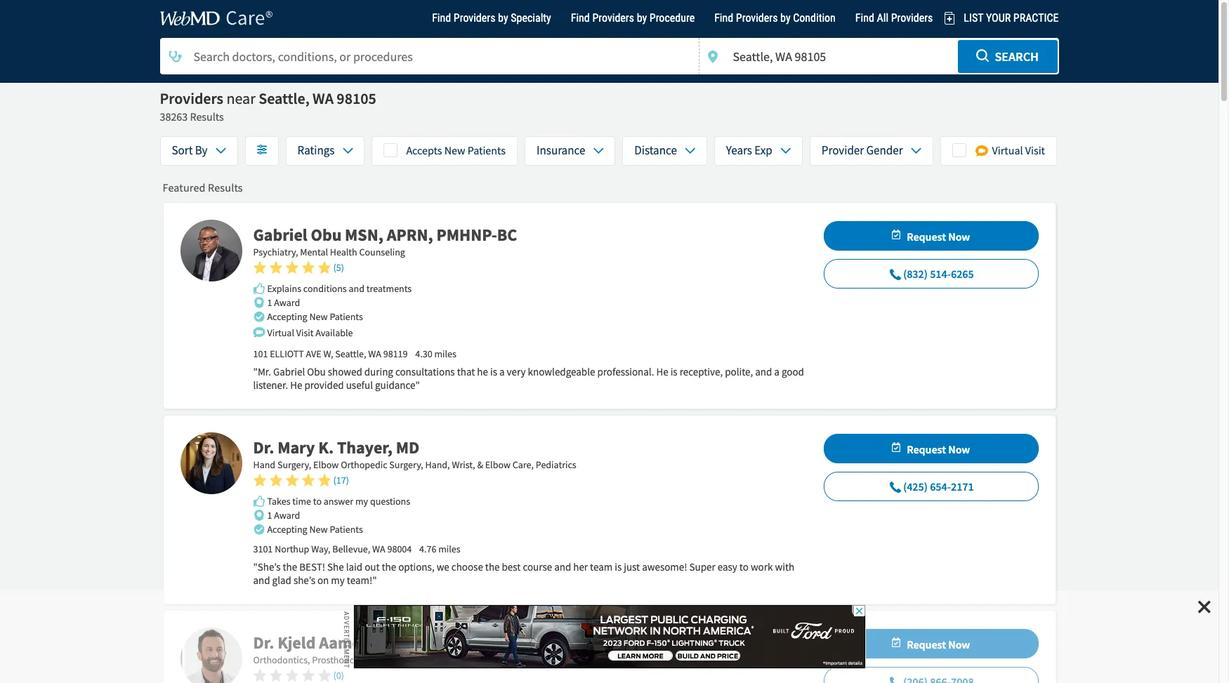 Task type: locate. For each thing, give the bounding box(es) containing it.
Search doctors, conditions, or procedures text field
[[160, 39, 699, 73]]

1 horizontal spatial !
[[369, 574, 372, 587]]

1 vertical spatial patients
[[330, 311, 363, 323]]

2 horizontal spatial .
[[652, 365, 654, 379]]

down arrow image right insurance
[[594, 146, 604, 156]]

1 horizontal spatial k
[[768, 561, 773, 574]]

3 down arrow image from the left
[[781, 146, 791, 156]]

1 vertical spatial visit
[[296, 326, 314, 339]]

h
[[332, 365, 338, 379], [461, 365, 466, 379], [477, 365, 483, 379], [263, 561, 269, 574], [286, 561, 292, 574], [333, 561, 339, 574], [385, 561, 391, 574], [456, 561, 462, 574], [489, 561, 495, 574], [573, 561, 579, 574], [789, 561, 795, 574], [298, 574, 304, 587]]

dr.
[[253, 437, 274, 459], [253, 632, 274, 654]]

phone icon image inside (832) 514-6265 button
[[890, 269, 901, 280]]

accepts new patients
[[406, 144, 506, 158]]

4 down arrow image from the left
[[911, 146, 921, 156]]

gabriel obu msn, aprn, pmhnp-bc image
[[180, 220, 242, 282]]

0 vertical spatial now
[[948, 229, 970, 243]]

2 request now from the top
[[907, 442, 970, 456]]

3101 northup way, bellevue, wa 98004 4.76 miles " s h e ' s t h e b e s t ! s h e l a i d o u t t h e o p t i o n s , w e c h o o s e t h e b e s t c o u r s e a n d h e r t e a m i s j u s t a w e s o m e ! s u p e r e a s y t o w o r k w i t h a n d g l a d s h e ' s o n m y t e a m ! "
[[253, 543, 795, 587]]

1 vertical spatial new
[[309, 311, 328, 323]]

new
[[444, 144, 465, 158], [309, 311, 328, 323], [309, 523, 328, 536]]

(832) 514-6265 button
[[824, 259, 1039, 289]]

(832) 514-6265
[[901, 267, 974, 281]]

0 horizontal spatial k
[[528, 365, 533, 379]]

request now link
[[825, 222, 1038, 253], [825, 435, 1038, 466], [825, 630, 1038, 661]]

0 vertical spatial accepting new patients
[[267, 311, 363, 323]]

down arrow image inside provider gender button
[[911, 146, 921, 156]]

wa inside providers near seattle, wa 98105 38263 results
[[313, 89, 334, 108]]

bc
[[497, 224, 517, 246]]

1 vertical spatial request now link
[[825, 435, 1038, 466]]

1 down explains
[[267, 296, 272, 309]]

g inside 3101 northup way, bellevue, wa 98004 4.76 miles " s h e ' s t h e b e s t ! s h e l a i d o u t t h e o p t i o n s , w e c h o o s e t h e b e s t c o u r s e a n d h e r t e a m i s j u s t a w e s o m e ! s u p e r e a s y t o w o r k w i t h a n d g l a d s h e ' s o n m y t e a m ! "
[[272, 574, 278, 587]]

2 horizontal spatial ,
[[751, 365, 753, 379]]

elbow down k.
[[313, 459, 339, 471]]

down arrow image right the "distance"
[[685, 146, 695, 156]]

search button
[[958, 40, 1057, 73]]

1 vertical spatial award icon image
[[253, 524, 264, 535]]

2 surgery, from the left
[[389, 459, 423, 471]]

patients up bellevue,
[[330, 523, 363, 536]]

1 tab from the left
[[422, 1, 561, 35]]

down arrow image inside "years exp" button
[[781, 146, 791, 156]]

0 vertical spatial request
[[907, 229, 946, 243]]

down arrow image for distance
[[685, 146, 695, 156]]

0 vertical spatial 1
[[267, 296, 272, 309]]

2 star default image from the left
[[318, 670, 330, 682]]

2 vertical spatial phone icon image
[[890, 677, 901, 683]]

accepting up 'northup' on the bottom
[[267, 523, 307, 536]]

2 type ahead field from the left
[[699, 38, 1059, 74]]

2 phone icon image from the top
[[890, 482, 901, 493]]

wa
[[313, 89, 334, 108], [368, 348, 381, 360], [372, 543, 385, 556]]

0 vertical spatial new
[[444, 144, 465, 158]]

1 vertical spatial 1 award
[[267, 509, 300, 522]]

miles right 4.30
[[434, 348, 457, 360]]

years
[[726, 143, 752, 158]]

seattle, right near
[[259, 89, 310, 108]]

search
[[992, 48, 1039, 65]]

results
[[190, 110, 224, 124], [208, 180, 243, 195]]

1 horizontal spatial down arrow image
[[594, 146, 604, 156]]

surgery,
[[277, 459, 311, 471], [389, 459, 423, 471]]

down arrow image inside insurance button
[[594, 146, 604, 156]]

0 vertical spatial request now
[[907, 229, 970, 243]]

phone icon image for go
[[890, 269, 901, 280]]

1 phone icon image from the top
[[890, 269, 901, 280]]

0 horizontal spatial visit
[[296, 326, 314, 339]]

award icon image up 3101
[[253, 524, 264, 535]]

1 vertical spatial request
[[907, 442, 946, 456]]

1 award
[[267, 296, 300, 309], [267, 509, 300, 522]]

award down explains
[[274, 296, 300, 309]]

award down takes
[[274, 509, 300, 522]]

request for go
[[907, 229, 946, 243]]

tab list
[[422, 1, 943, 35]]

5 slider
[[253, 261, 344, 275]]

virtual icon image
[[253, 325, 265, 341]]

s right 'b'
[[311, 561, 317, 574]]

my
[[355, 495, 368, 508]]

explains
[[267, 282, 301, 295]]

2 vertical spatial request
[[907, 638, 946, 652]]

! right "j"
[[684, 561, 687, 574]]

accepting
[[267, 311, 307, 323], [267, 523, 307, 536]]

star on image left 5
[[318, 261, 330, 274]]

questions
[[370, 495, 410, 508]]

request now for mt
[[907, 442, 970, 456]]

1 1 from the top
[[267, 296, 272, 309]]

down arrow image inside ratings button
[[343, 146, 353, 156]]

patients
[[468, 144, 506, 158], [330, 311, 363, 323], [330, 523, 363, 536]]

5 link
[[253, 261, 344, 275]]

1 award icon image from the top
[[253, 311, 264, 322]]

down arrow image right exp
[[781, 146, 791, 156]]

advertisement region
[[354, 605, 865, 669]]

2 accepting from the top
[[267, 523, 307, 536]]

star on image down psychiatry,
[[269, 261, 282, 274]]

results inside providers near seattle, wa 98105 38263 results
[[190, 110, 224, 124]]

0 vertical spatial visit
[[1025, 144, 1045, 158]]

1 vertical spatial k
[[768, 561, 773, 574]]

request for ka
[[907, 638, 946, 652]]

accepting new patients for mt
[[267, 523, 363, 536]]

visit for virtual visit
[[1025, 144, 1045, 158]]

down arrow image right the by
[[216, 146, 226, 156]]

virtual inside option
[[992, 144, 1023, 158]]

featured results
[[163, 180, 243, 195]]

'
[[274, 561, 276, 574], [309, 574, 311, 587]]

elbow right the &
[[485, 459, 511, 471]]

4.76
[[419, 543, 437, 556]]

0 horizontal spatial seattle,
[[259, 89, 310, 108]]

sort
[[172, 143, 193, 158]]

results down providers
[[190, 110, 224, 124]]

2 vertical spatial new
[[309, 523, 328, 536]]

1 vertical spatial results
[[208, 180, 243, 195]]

0 horizontal spatial down arrow image
[[216, 146, 226, 156]]

mary
[[278, 437, 315, 459]]

! right e on the bottom of the page
[[322, 561, 325, 574]]

2 down arrow image from the left
[[594, 146, 604, 156]]

star default image left 0 at bottom left
[[318, 670, 330, 682]]

m right "j"
[[670, 561, 679, 574]]

0 vertical spatial miles
[[434, 348, 457, 360]]

new up virtual visit available
[[309, 311, 328, 323]]

1 award down explains
[[267, 296, 300, 309]]

0 horizontal spatial y
[[340, 574, 345, 587]]

1 request now link from the top
[[825, 222, 1038, 253]]

new up way,
[[309, 523, 328, 536]]

2 horizontal spatial !
[[684, 561, 687, 574]]

award icon image
[[253, 311, 264, 322], [253, 524, 264, 535]]

3 request now link from the top
[[825, 630, 1038, 661]]

0 vertical spatial results
[[190, 110, 224, 124]]

general
[[379, 654, 411, 667]]

2 dr. from the top
[[253, 632, 274, 654]]

down arrow image for insurance
[[594, 146, 604, 156]]

0 horizontal spatial virtual
[[267, 326, 294, 339]]

0 vertical spatial accepting
[[267, 311, 307, 323]]

down arrow image inside distance button
[[685, 146, 695, 156]]

0 vertical spatial request now link
[[825, 222, 1038, 253]]

down arrow image
[[343, 146, 353, 156], [685, 146, 695, 156], [781, 146, 791, 156], [911, 146, 921, 156]]

d
[[356, 365, 362, 379], [364, 365, 370, 379], [560, 365, 566, 379], [766, 365, 772, 379], [798, 365, 804, 379], [327, 379, 333, 392], [338, 379, 344, 392], [389, 379, 395, 392], [357, 561, 363, 574], [565, 561, 571, 574], [264, 574, 270, 587], [286, 574, 291, 587]]

patients right accepts
[[468, 144, 506, 158]]

s right t
[[327, 561, 333, 574]]

(425)
[[903, 480, 928, 494]]

and
[[349, 282, 365, 295]]

1 horizontal spatial visit
[[1025, 144, 1045, 158]]

l
[[302, 365, 305, 379], [422, 365, 424, 379], [552, 365, 555, 379], [587, 365, 590, 379], [649, 365, 652, 379], [737, 365, 739, 379], [253, 379, 256, 392], [370, 379, 373, 392], [346, 561, 349, 574], [278, 574, 280, 587]]

1 vertical spatial request now
[[907, 442, 970, 456]]

2 star default image from the left
[[269, 670, 282, 682]]

new right accepts
[[444, 144, 465, 158]]

star on image
[[269, 261, 282, 274], [269, 474, 282, 487], [302, 474, 314, 487], [318, 474, 330, 487]]

provider gender
[[822, 143, 903, 158]]

down arrow image for years exp
[[781, 146, 791, 156]]

0 vertical spatial seattle,
[[259, 89, 310, 108]]

0 horizontal spatial h
[[290, 379, 297, 392]]

f
[[612, 365, 615, 379], [361, 379, 365, 392]]

seattle, inside 101 elliott ave w, seattle, wa 98119 4.30 miles " m r . g a b r i e l o b u s h o w e d d u r i n g c o n s u l t a t i o n s t h a t h e i s a v e r y k n o w l e d g e a b l e p r o f e s s i o n a l . h e i s r e c e p t i v e , p o l i t e , a n d a g o o d l i s t e n e r . h e p r o v i d e d u s e f u l g u i d a n c e "
[[335, 348, 366, 360]]

0 vertical spatial virtual
[[992, 144, 1023, 158]]

dr. up orthodontics,
[[253, 632, 274, 654]]

0 horizontal spatial surgery,
[[277, 459, 311, 471]]

1 horizontal spatial seattle,
[[335, 348, 366, 360]]

dds
[[386, 632, 417, 654]]

request now link for mt
[[825, 435, 1038, 466]]

0 horizontal spatial star default image
[[253, 670, 266, 682]]

accepting up virtual visit available
[[267, 311, 307, 323]]

1 horizontal spatial virtual
[[992, 144, 1023, 158]]

award for go
[[274, 296, 300, 309]]

down arrow image inside the sort by button
[[216, 146, 226, 156]]

3 request now from the top
[[907, 638, 970, 652]]

star on image down mental
[[302, 261, 314, 274]]

1 down arrow image from the left
[[216, 146, 226, 156]]

1 request now from the top
[[907, 229, 970, 243]]

2 accepting new patients from the top
[[267, 523, 363, 536]]

1 1 award from the top
[[267, 296, 300, 309]]

phone icon image
[[890, 269, 901, 280], [890, 482, 901, 493], [890, 677, 901, 683]]

answer
[[324, 495, 353, 508]]

miles right 4.76
[[438, 543, 461, 556]]

star on image down hand
[[269, 474, 282, 487]]

2 vertical spatial request now link
[[825, 630, 1038, 661]]

0 vertical spatial wa
[[313, 89, 334, 108]]

! down bellevue,
[[369, 574, 372, 587]]

0 vertical spatial dr.
[[253, 437, 274, 459]]

2 vertical spatial request now
[[907, 638, 970, 652]]

1 star default image from the left
[[286, 670, 298, 682]]

1 request from the top
[[907, 229, 946, 243]]

2 request from the top
[[907, 442, 946, 456]]

(832)
[[903, 267, 928, 281]]

0 vertical spatial award icon image
[[253, 311, 264, 322]]

accepting new patients up virtual visit available
[[267, 311, 363, 323]]

3 now from the top
[[948, 638, 970, 652]]

"
[[253, 365, 258, 379], [415, 379, 420, 392], [253, 561, 258, 574], [372, 574, 377, 587]]

Zip Code or City, State text field
[[699, 39, 958, 73]]

1 elbow from the left
[[313, 459, 339, 471]]

s
[[328, 365, 332, 379], [411, 365, 416, 379], [450, 365, 455, 379], [493, 365, 497, 379], [621, 365, 625, 379], [625, 365, 630, 379], [673, 365, 678, 379], [259, 379, 263, 392], [352, 379, 356, 392], [276, 561, 281, 574], [427, 561, 432, 574], [473, 561, 478, 574], [513, 561, 517, 574], [543, 561, 547, 574], [617, 561, 622, 574], [632, 561, 636, 574], [660, 561, 665, 574], [728, 561, 733, 574], [294, 574, 298, 587], [311, 574, 315, 587]]

1 accepting new patients from the top
[[267, 311, 363, 323]]

1 vertical spatial wa
[[368, 348, 381, 360]]

p
[[597, 365, 603, 379], [698, 365, 704, 379], [725, 365, 731, 379], [304, 379, 310, 392], [404, 561, 410, 574], [701, 561, 707, 574]]

2 horizontal spatial y
[[733, 561, 737, 574]]

accepting for go
[[267, 311, 307, 323]]

0 horizontal spatial ,
[[432, 561, 435, 574]]

elbow
[[313, 459, 339, 471], [485, 459, 511, 471]]

2 award from the top
[[274, 509, 300, 522]]

dr. mary k. thayer, md hand surgery, elbow orthopedic surgery, hand, wrist, & elbow care, pediatrics
[[253, 437, 576, 471]]

1 accepting from the top
[[267, 311, 307, 323]]

visit for virtual visit available
[[296, 326, 314, 339]]

s down 3101
[[258, 561, 263, 574]]

down arrow image right gender
[[911, 146, 921, 156]]

visit inside option
[[1025, 144, 1045, 158]]

0 vertical spatial phone icon image
[[890, 269, 901, 280]]

0 vertical spatial patients
[[468, 144, 506, 158]]

g
[[388, 365, 393, 379], [566, 365, 571, 379], [782, 365, 787, 379], [375, 379, 380, 392], [272, 574, 278, 587]]

patients for go
[[330, 311, 363, 323]]

o
[[338, 365, 344, 379], [400, 365, 406, 379], [439, 365, 445, 379], [539, 365, 545, 379], [607, 365, 612, 379], [632, 365, 638, 379], [731, 365, 737, 379], [787, 365, 793, 379], [793, 365, 798, 379], [314, 379, 319, 392], [365, 561, 370, 574], [398, 561, 404, 574], [416, 561, 422, 574], [462, 561, 468, 574], [468, 561, 473, 574], [527, 561, 533, 574], [665, 561, 670, 574], [743, 561, 749, 574], [758, 561, 764, 574], [317, 574, 323, 587]]

0 horizontal spatial star default image
[[286, 670, 298, 682]]

star default image
[[286, 670, 298, 682], [318, 670, 330, 682]]

1 horizontal spatial star default image
[[269, 670, 282, 682]]

sort by
[[172, 143, 208, 158]]

explains conditions and treatments
[[267, 282, 412, 295]]

type ahead field
[[160, 38, 699, 74], [699, 38, 1059, 74]]

msn,
[[345, 224, 383, 246]]

aprn,
[[387, 224, 433, 246]]

3 tab from the left
[[705, 1, 846, 35]]

e
[[306, 561, 311, 574]]

1 vertical spatial seattle,
[[335, 348, 366, 360]]

2 award icon image from the top
[[253, 524, 264, 535]]

down arrow image
[[216, 146, 226, 156], [594, 146, 604, 156]]

1 vertical spatial award
[[274, 509, 300, 522]]

2 horizontal spatial v
[[710, 365, 715, 379]]

1 vertical spatial phone icon image
[[890, 482, 901, 493]]

request now link for go
[[825, 222, 1038, 253]]

1 vertical spatial dr.
[[253, 632, 274, 654]]

1 award from the top
[[274, 296, 300, 309]]

2 down arrow image from the left
[[685, 146, 695, 156]]

r
[[265, 365, 268, 379], [291, 365, 294, 379], [376, 365, 380, 379], [517, 365, 521, 379], [603, 365, 607, 379], [680, 365, 683, 379], [282, 379, 285, 392], [310, 379, 314, 392], [539, 561, 543, 574], [584, 561, 588, 574], [712, 561, 716, 574], [764, 561, 768, 574]]

dr. kjeld aamodt, dds link
[[253, 632, 417, 654]]

now for mt
[[948, 442, 970, 456]]

1 horizontal spatial star default image
[[318, 670, 330, 682]]

sort by button
[[160, 136, 238, 166]]

wa left 98119 at bottom
[[368, 348, 381, 360]]

mt
[[198, 450, 224, 477]]

' down 'northup' on the bottom
[[274, 561, 276, 574]]

1 vertical spatial now
[[948, 442, 970, 456]]

1 horizontal spatial elbow
[[485, 459, 511, 471]]

a
[[280, 365, 285, 379], [428, 365, 433, 379], [466, 365, 472, 379], [499, 365, 505, 379], [576, 365, 581, 379], [644, 365, 649, 379], [755, 365, 761, 379], [774, 365, 780, 379], [395, 379, 400, 392], [349, 561, 354, 574], [554, 561, 560, 574], [599, 561, 604, 574], [642, 561, 647, 574], [723, 561, 728, 574], [253, 574, 259, 587], [280, 574, 286, 587], [355, 574, 361, 587]]

exp
[[755, 143, 773, 158]]

2 1 award from the top
[[267, 509, 300, 522]]

2 vertical spatial now
[[948, 638, 970, 652]]

2 vertical spatial patients
[[330, 523, 363, 536]]

1 vertical spatial accepting new patients
[[267, 523, 363, 536]]

× button
[[1197, 591, 1212, 620]]

.
[[268, 365, 271, 379], [652, 365, 654, 379], [285, 379, 288, 392]]

2 tab from the left
[[561, 1, 705, 35]]

1 vertical spatial miles
[[438, 543, 461, 556]]

patients inside checkbox
[[468, 144, 506, 158]]

' right 'b'
[[309, 574, 311, 587]]

webmd care image
[[160, 11, 272, 26]]

1 for mt
[[267, 509, 272, 522]]

2 1 from the top
[[267, 509, 272, 522]]

surgery, up 17 slider
[[277, 459, 311, 471]]

dr. inside the 'dr. mary k. thayer, md hand surgery, elbow orthopedic surgery, hand, wrist, & elbow care, pediatrics'
[[253, 437, 274, 459]]

prosthodontics,
[[312, 654, 377, 667]]

star default image
[[253, 670, 266, 682], [269, 670, 282, 682], [302, 670, 314, 682]]

request now
[[907, 229, 970, 243], [907, 442, 970, 456], [907, 638, 970, 652]]

1 down arrow image from the left
[[343, 146, 353, 156]]

years exp button
[[714, 136, 803, 166]]

star on image
[[253, 261, 266, 274], [286, 261, 298, 274], [302, 261, 314, 274], [318, 261, 330, 274], [253, 474, 266, 487], [286, 474, 298, 487]]

down arrow image right ratings
[[343, 146, 353, 156]]

ratings button
[[286, 136, 365, 166]]

1 vertical spatial accepting
[[267, 523, 307, 536]]

i
[[294, 365, 297, 379], [380, 365, 382, 379], [436, 365, 439, 379], [490, 365, 493, 379], [630, 365, 632, 379], [671, 365, 673, 379], [708, 365, 710, 379], [739, 365, 742, 379], [256, 379, 259, 392], [324, 379, 327, 392], [386, 379, 389, 392], [354, 561, 357, 574], [413, 561, 416, 574], [615, 561, 617, 574], [783, 561, 785, 574]]

1 horizontal spatial y
[[521, 365, 526, 379]]

98105
[[337, 89, 376, 108]]

g
[[273, 365, 280, 379]]

patients up available
[[330, 311, 363, 323]]

star default image down orthodontics,
[[286, 670, 298, 682]]

wa left 98004
[[372, 543, 385, 556]]

wa left 98105
[[313, 89, 334, 108]]

2 vertical spatial wa
[[372, 543, 385, 556]]

0 horizontal spatial elbow
[[313, 459, 339, 471]]

results right the featured
[[208, 180, 243, 195]]

surgery, down md
[[389, 459, 423, 471]]

1 dr. from the top
[[253, 437, 274, 459]]

accepting new patients up way,
[[267, 523, 363, 536]]

1 star default image from the left
[[253, 670, 266, 682]]

0 vertical spatial k
[[528, 365, 533, 379]]

tab
[[422, 1, 561, 35], [561, 1, 705, 35], [705, 1, 846, 35], [846, 1, 943, 35]]

1 now from the top
[[948, 229, 970, 243]]

(425) 654-2171 button
[[824, 472, 1039, 502]]

2 request now link from the top
[[825, 435, 1038, 466]]

seattle, right w, at left bottom
[[335, 348, 366, 360]]

phone icon image inside '(425) 654-2171' button
[[890, 482, 901, 493]]

miles
[[434, 348, 457, 360], [438, 543, 461, 556]]

dr. inside the dr. kjeld aamodt, dds orthodontics, prosthodontics, general dentistry
[[253, 632, 274, 654]]

obu
[[311, 224, 342, 246]]

0 vertical spatial 1 award
[[267, 296, 300, 309]]

gabriel obu msn, aprn, pmhnp-bc link
[[253, 224, 517, 246]]

1 vertical spatial 1
[[267, 509, 272, 522]]

1 horizontal spatial surgery,
[[389, 459, 423, 471]]

m right t
[[331, 574, 340, 587]]

award icon image for mt
[[253, 524, 264, 535]]

s right "j"
[[689, 561, 695, 574]]

17
[[336, 474, 346, 487]]

k.
[[318, 437, 334, 459]]

dr. up hand
[[253, 437, 274, 459]]

virtual
[[992, 144, 1023, 158], [267, 326, 294, 339]]

3 request from the top
[[907, 638, 946, 652]]

1 down takes
[[267, 509, 272, 522]]

2 horizontal spatial star default image
[[302, 670, 314, 682]]

1 surgery, from the left
[[277, 459, 311, 471]]

request now for go
[[907, 229, 970, 243]]

1 award down takes
[[267, 509, 300, 522]]

t
[[424, 365, 428, 379], [433, 365, 436, 379], [457, 365, 461, 379], [472, 365, 475, 379], [704, 365, 708, 379], [742, 365, 745, 379], [263, 379, 266, 392], [283, 561, 286, 574], [376, 561, 380, 574], [382, 561, 385, 574], [410, 561, 413, 574], [485, 561, 489, 574], [517, 561, 521, 574], [590, 561, 594, 574], [636, 561, 640, 574], [740, 561, 743, 574], [785, 561, 789, 574], [347, 574, 350, 587]]

star on image up explains
[[286, 261, 298, 274]]

0 vertical spatial award
[[274, 296, 300, 309]]

,
[[720, 365, 723, 379], [751, 365, 753, 379], [432, 561, 435, 574]]

1 vertical spatial virtual
[[267, 326, 294, 339]]

award icon image up "virtual icon"
[[253, 311, 264, 322]]

virtual visit
[[992, 144, 1045, 158]]

2 now from the top
[[948, 442, 970, 456]]



Task type: vqa. For each thing, say whether or not it's contained in the screenshot.
find all providers button
no



Task type: describe. For each thing, give the bounding box(es) containing it.
1 horizontal spatial v
[[507, 365, 512, 379]]

providers
[[160, 89, 223, 108]]

orthodontics,
[[253, 654, 310, 667]]

1 horizontal spatial f
[[612, 365, 615, 379]]

mary k. thayer image
[[180, 433, 242, 495]]

4 s from the left
[[689, 561, 695, 574]]

3 phone icon image from the top
[[890, 677, 901, 683]]

m down bellevue,
[[361, 574, 369, 587]]

4 tab from the left
[[846, 1, 943, 35]]

1 for go
[[267, 296, 272, 309]]

star on image inside 5 slider
[[269, 261, 282, 274]]

kjeld aamodt image
[[180, 628, 242, 683]]

1 horizontal spatial .
[[285, 379, 288, 392]]

0 horizontal spatial .
[[268, 365, 271, 379]]

2 s from the left
[[311, 561, 317, 574]]

ave
[[306, 348, 321, 360]]

3 s from the left
[[327, 561, 333, 574]]

new inside checkbox
[[444, 144, 465, 158]]

Virtual Visit checkbox
[[940, 136, 1057, 166]]

orthopedic
[[341, 459, 387, 471]]

search image
[[976, 49, 989, 62]]

dr. for kjeld
[[253, 632, 274, 654]]

award icon image for go
[[253, 311, 264, 322]]

wa inside 101 elliott ave w, seattle, wa 98119 4.30 miles " m r . g a b r i e l o b u s h o w e d d u r i n g c o n s u l t a t i o n s t h a t h e i s a v e r y k n o w l e d g e a b l e p r o f e s s i o n a l . h e i s r e c e p t i v e , p o l i t e , a n d a g o o d l i s t e n e r . h e p r o v i d e d u s e f u l g u i d a n c e "
[[368, 348, 381, 360]]

virtual for virtual visit available
[[267, 326, 294, 339]]

star on image down psychiatry,
[[253, 261, 266, 274]]

insurance button
[[525, 136, 616, 166]]

thayer,
[[337, 437, 393, 459]]

1 horizontal spatial h
[[656, 365, 663, 379]]

star on image up the time on the bottom of page
[[286, 474, 298, 487]]

distance
[[634, 143, 677, 158]]

&
[[477, 459, 483, 471]]

0 link
[[253, 669, 344, 683]]

request now for ka
[[907, 638, 970, 652]]

kjeld
[[278, 632, 316, 654]]

new for go
[[309, 311, 328, 323]]

featured
[[163, 180, 206, 195]]

w,
[[323, 348, 333, 360]]

northup
[[275, 543, 309, 556]]

1 award for mt
[[267, 509, 300, 522]]

takes time to answer my questions
[[267, 495, 410, 508]]

dentistry
[[413, 654, 451, 667]]

2 elbow from the left
[[485, 459, 511, 471]]

down arrow image for ratings
[[343, 146, 353, 156]]

1 award for go
[[267, 296, 300, 309]]

time
[[292, 495, 311, 508]]

go
[[198, 237, 224, 264]]

k inside 101 elliott ave w, seattle, wa 98119 4.30 miles " m r . g a b r i e l o b u s h o w e d d u r i n g c o n s u l t a t i o n s t h a t h e i s a v e r y k n o w l e d g e a b l e p r o f e s s i o n a l . h e i s r e c e p t i v e , p o l i t e , a n d a g o o d l i s t e n e r . h e p r o v i d e d u s e f u l g u i d a n c e "
[[528, 365, 533, 379]]

o
[[307, 365, 314, 379]]

star on image down hand
[[253, 474, 266, 487]]

counseling
[[359, 246, 405, 259]]

patients for mt
[[330, 523, 363, 536]]

b
[[299, 561, 306, 574]]

star on image up the time on the bottom of page
[[302, 474, 314, 487]]

elliott
[[270, 348, 304, 360]]

Accepts New Patients checkbox
[[372, 136, 518, 166]]

" down 4.30
[[415, 379, 420, 392]]

6265
[[951, 267, 974, 281]]

98119
[[383, 348, 408, 360]]

virtual visit available
[[267, 326, 353, 339]]

practice
[[1013, 11, 1059, 24]]

providers near seattle, wa 98105 38263 results
[[160, 89, 376, 124]]

101 elliott ave w, seattle, wa 98119 4.30 miles " m r . g a b r i e l o b u s h o w e d d u r i n g c o n s u l t a t i o n s t h a t h e i s a v e r y k n o w l e d g e a b l e p r o f e s s i o n a l . h e i s r e c e p t i v e , p o l i t e , a n d a g o o d l i s t e n e r . h e p r o v i d e d u s e f u l g u i d a n c e "
[[253, 348, 804, 392]]

request now link for ka
[[825, 630, 1038, 661]]

3101
[[253, 543, 273, 556]]

insurance
[[537, 143, 585, 158]]

0 horizontal spatial v
[[319, 379, 324, 392]]

dr. kjeld aamodt, dds orthodontics, prosthodontics, general dentistry
[[253, 632, 451, 667]]

list your practice
[[964, 11, 1059, 24]]

conditions
[[303, 282, 347, 295]]

0 horizontal spatial '
[[274, 561, 276, 574]]

your
[[986, 11, 1011, 24]]

near
[[226, 89, 256, 108]]

new for mt
[[309, 523, 328, 536]]

98004
[[387, 543, 412, 556]]

0 horizontal spatial !
[[322, 561, 325, 574]]

" down 3101
[[253, 561, 258, 574]]

bellevue,
[[332, 543, 370, 556]]

miles inside 101 elliott ave w, seattle, wa 98119 4.30 miles " m r . g a b r i e l o b u s h o w e d d u r i n g c o n s u l t a t i o n s t h a t h e i s a v e r y k n o w l e d g e a b l e p r o f e s s i o n a l . h e i s r e c e p t i v e , p o l i t e , a n d a g o o d l i s t e n e r . h e p r o v i d e d u s e f u l g u i d a n c e "
[[434, 348, 457, 360]]

17 link
[[253, 473, 349, 488]]

aamodt,
[[319, 632, 383, 654]]

y inside 101 elliott ave w, seattle, wa 98119 4.30 miles " m r . g a b r i e l o b u s h o w e d d u r i n g c o n s u l t a t i o n s t h a t h e i s a v e r y k n o w l e d g e a b l e p r o f e s s i o n a l . h e i s r e c e p t i v e , p o l i t e , a n d a g o o d l i s t e n e r . h e p r o v i d e d u s e f u l g u i d a n c e "
[[521, 365, 526, 379]]

gabriel
[[253, 224, 307, 246]]

(425) 654-2171
[[901, 480, 974, 494]]

virtual for virtual visit
[[992, 144, 1023, 158]]

health
[[330, 246, 357, 259]]

0 slider
[[253, 669, 344, 683]]

list your practice link
[[943, 11, 1059, 25]]

514-
[[930, 267, 951, 281]]

654-
[[930, 480, 951, 494]]

distance button
[[623, 136, 707, 166]]

t
[[317, 561, 322, 574]]

down arrow image for provider gender
[[911, 146, 921, 156]]

miles inside 3101 northup way, bellevue, wa 98004 4.76 miles " s h e ' s t h e b e s t ! s h e l a i d o u t t h e o p t i o n s , w e c h o o s e t h e b e s t c o u r s e a n d h e r t e a m i s j u s t a w e s o m e ! s u p e r e a s y t o w o r k w i t h a n d g l a d s h e ' s o n m y t e a m ! "
[[438, 543, 461, 556]]

" down 101
[[253, 365, 258, 379]]

, inside 3101 northup way, bellevue, wa 98004 4.76 miles " s h e ' s t h e b e s t ! s h e l a i d o u t t h e o p t i o n s , w e c h o o s e t h e b e s t c o u r s e a n d h e r t e a m i s j u s t a w e s o m e ! s u p e r e a s y t o w o r k w i t h a n d g l a d s h e ' s o n m y t e a m ! "
[[432, 561, 435, 574]]

pediatrics
[[536, 459, 576, 471]]

m left "j"
[[604, 561, 613, 574]]

wrist,
[[452, 459, 475, 471]]

gabriel obu msn, aprn, pmhnp-bc psychiatry, mental health counseling
[[253, 224, 517, 259]]

b inside 3101 northup way, bellevue, wa 98004 4.76 miles " s h e ' s t h e b e s t ! s h e l a i d o u t t h e o p t i o n s , w e c h o o s e t h e b e s t c o u r s e a n d h e r t e a m i s j u s t a w e s o m e ! s u p e r e a s y t o w o r k w i t h a n d g l a d s h e ' s o n m y t e a m ! "
[[502, 561, 508, 574]]

0 horizontal spatial f
[[361, 379, 365, 392]]

accepting for mt
[[267, 523, 307, 536]]

care,
[[513, 459, 534, 471]]

accepting new patients for go
[[267, 311, 363, 323]]

38263
[[160, 110, 188, 124]]

5
[[336, 261, 341, 274]]

takes
[[267, 495, 290, 508]]

k inside 3101 northup way, bellevue, wa 98004 4.76 miles " s h e ' s t h e b e s t ! s h e l a i d o u t t h e o p t i o n s , w e c h o o s e t h e b e s t c o u r s e a n d h e r t e a m i s j u s t a w e s o m e ! s u p e r e a s y t o w o r k w i t h a n d g l a d s h e ' s o n m y t e a m ! "
[[768, 561, 773, 574]]

provider
[[822, 143, 864, 158]]

way,
[[311, 543, 331, 556]]

1 s from the left
[[258, 561, 263, 574]]

type ahead field containing search
[[699, 38, 1059, 74]]

years exp
[[726, 143, 773, 158]]

m
[[258, 365, 265, 379]]

to
[[313, 495, 322, 508]]

star on image left the 17
[[318, 474, 330, 487]]

down arrow image for sort by
[[216, 146, 226, 156]]

ka
[[200, 646, 222, 672]]

1 horizontal spatial '
[[309, 574, 311, 587]]

×
[[1197, 591, 1212, 620]]

seattle, inside providers near seattle, wa 98105 38263 results
[[259, 89, 310, 108]]

mental
[[300, 246, 328, 259]]

request for mt
[[907, 442, 946, 456]]

101
[[253, 348, 268, 360]]

award for mt
[[274, 509, 300, 522]]

17 slider
[[253, 473, 349, 488]]

now for go
[[948, 229, 970, 243]]

wa inside 3101 northup way, bellevue, wa 98004 4.76 miles " s h e ' s t h e b e s t ! s h e l a i d o u t t h e o p t i o n s , w e c h o o s e t h e b e s t c o u r s e a n d h e r t e a m i s j u s t a w e s o m e ! s u p e r e a s y t o w o r k w i t h a n d g l a d s h e ' s o n m y t e a m ! "
[[372, 543, 385, 556]]

ratings
[[298, 143, 335, 158]]

provider gender button
[[810, 136, 933, 166]]

phone icon image for mt
[[890, 482, 901, 493]]

dr. for mary
[[253, 437, 274, 459]]

" right t
[[372, 574, 377, 587]]

1 type ahead field from the left
[[160, 38, 699, 74]]

now for ka
[[948, 638, 970, 652]]

psychiatry,
[[253, 246, 298, 259]]

3 star default image from the left
[[302, 670, 314, 682]]

1 horizontal spatial ,
[[720, 365, 723, 379]]

hand,
[[425, 459, 450, 471]]



